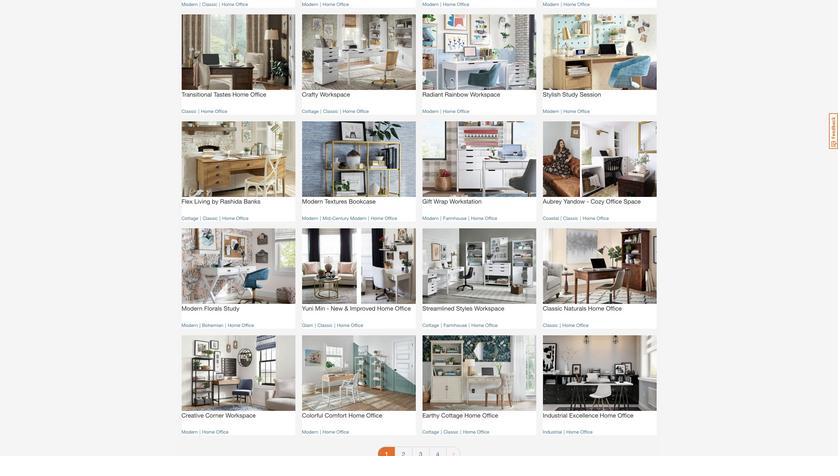 Task type: locate. For each thing, give the bounding box(es) containing it.
1 vertical spatial classic | home office
[[543, 323, 589, 328]]

cottage for earthy
[[423, 430, 439, 435]]

mid-century modern link
[[323, 215, 367, 221]]

cottage | classic | home office for workspace
[[302, 108, 369, 114]]

streamlined
[[423, 305, 455, 312]]

home
[[222, 1, 234, 7], [323, 1, 335, 7], [443, 1, 456, 7], [564, 1, 576, 7], [233, 91, 249, 98], [201, 108, 214, 114], [343, 108, 355, 114], [443, 108, 456, 114], [564, 108, 576, 114], [222, 215, 235, 221], [371, 215, 384, 221], [471, 215, 484, 221], [583, 215, 596, 221], [377, 305, 393, 312], [588, 305, 605, 312], [228, 323, 240, 328], [337, 323, 350, 328], [472, 323, 484, 328], [563, 323, 575, 328], [349, 412, 365, 419], [465, 412, 481, 419], [600, 412, 616, 419], [202, 430, 215, 435], [323, 430, 335, 435], [463, 430, 476, 435], [567, 430, 579, 435]]

farmhouse link down streamlined styles workspace
[[444, 323, 467, 328]]

1 vertical spatial -
[[327, 305, 329, 312]]

stretchy image image for cottage
[[423, 336, 536, 411]]

flex living by rashida banks link
[[182, 197, 295, 211]]

farmhouse link
[[443, 215, 467, 221], [444, 323, 467, 328]]

1 vertical spatial industrial
[[543, 430, 562, 435]]

0 horizontal spatial study
[[224, 305, 239, 312]]

coastal | classic | home office
[[543, 215, 609, 221]]

cottage down streamlined
[[423, 323, 439, 328]]

colorful comfort home office link
[[302, 411, 416, 426]]

office
[[236, 1, 248, 7], [337, 1, 349, 7], [457, 1, 469, 7], [578, 1, 590, 7], [250, 91, 266, 98], [215, 108, 227, 114], [357, 108, 369, 114], [457, 108, 469, 114], [578, 108, 590, 114], [606, 198, 622, 205], [236, 215, 249, 221], [385, 215, 397, 221], [485, 215, 497, 221], [597, 215, 609, 221], [395, 305, 411, 312], [606, 305, 622, 312], [242, 323, 254, 328], [351, 323, 363, 328], [486, 323, 498, 328], [577, 323, 589, 328], [366, 412, 382, 419], [482, 412, 498, 419], [618, 412, 634, 419], [216, 430, 229, 435], [337, 430, 349, 435], [477, 430, 490, 435], [581, 430, 593, 435]]

cottage | classic | home office for cottage
[[423, 430, 490, 435]]

1 horizontal spatial -
[[587, 198, 589, 205]]

cottage down flex
[[182, 215, 198, 221]]

farmhouse link down gift wrap workstation
[[443, 215, 467, 221]]

cottage | classic | home office down by
[[182, 215, 249, 221]]

flex
[[182, 198, 193, 205]]

transitional tastes home office link
[[182, 90, 295, 104]]

banks
[[244, 198, 261, 205]]

earthy cottage home office
[[423, 412, 498, 419]]

classic link
[[202, 1, 217, 7], [182, 108, 197, 114], [323, 108, 338, 114], [203, 215, 218, 221], [563, 215, 579, 221], [318, 323, 333, 328], [543, 323, 558, 328], [444, 430, 459, 435]]

aubrey yandow - cozy office space link
[[543, 197, 657, 211]]

classic | home office for classic
[[543, 323, 589, 328]]

modern florals study link
[[182, 304, 295, 318]]

earthy cottage home office link
[[423, 411, 536, 426]]

cottage link down flex
[[182, 215, 198, 221]]

0 vertical spatial -
[[587, 198, 589, 205]]

2 horizontal spatial cottage | classic | home office
[[423, 430, 490, 435]]

0 vertical spatial farmhouse
[[443, 215, 467, 221]]

cottage right earthy on the bottom of page
[[441, 412, 463, 419]]

stretchy image image for min
[[302, 228, 416, 304]]

cottage | classic | home office down the crafty workspace
[[302, 108, 369, 114]]

2 vertical spatial cottage | classic | home office
[[423, 430, 490, 435]]

cottage link down crafty at the left of the page
[[302, 108, 319, 114]]

farmhouse for styles
[[444, 323, 467, 328]]

comfort
[[325, 412, 347, 419]]

farmhouse for wrap
[[443, 215, 467, 221]]

cottage link
[[302, 108, 319, 114], [182, 215, 198, 221], [423, 323, 439, 328], [423, 430, 439, 435]]

study right florals
[[224, 305, 239, 312]]

earthy
[[423, 412, 440, 419]]

0 vertical spatial farmhouse link
[[443, 215, 467, 221]]

0 horizontal spatial classic | home office
[[182, 108, 227, 114]]

-
[[587, 198, 589, 205], [327, 305, 329, 312]]

cottage link down streamlined
[[423, 323, 439, 328]]

1 horizontal spatial cottage | classic | home office
[[302, 108, 369, 114]]

cottage | classic | home office for living
[[182, 215, 249, 221]]

|
[[200, 1, 201, 7], [219, 1, 220, 7], [320, 1, 321, 7], [441, 1, 442, 7], [561, 1, 562, 7], [198, 108, 199, 114], [320, 108, 322, 114], [340, 108, 341, 114], [441, 108, 442, 114], [561, 108, 562, 114], [200, 215, 201, 221], [220, 215, 221, 221], [320, 215, 321, 221], [368, 215, 369, 221], [441, 215, 442, 221], [468, 215, 470, 221], [561, 215, 562, 221], [580, 215, 581, 221], [200, 323, 201, 328], [225, 323, 226, 328], [315, 323, 316, 328], [334, 323, 335, 328], [441, 323, 442, 328], [469, 323, 470, 328], [560, 323, 561, 328], [200, 430, 201, 435], [320, 430, 321, 435], [441, 430, 442, 435], [461, 430, 462, 435], [564, 430, 565, 435]]

coastal link
[[543, 215, 559, 221]]

industrial
[[543, 412, 568, 419], [543, 430, 562, 435]]

stretchy image image for workspace
[[302, 14, 416, 90]]

cottage link down earthy on the bottom of page
[[423, 430, 439, 435]]

stretchy image image for rainbow
[[423, 14, 536, 90]]

flex living by rashida banks
[[182, 198, 261, 205]]

workspace for radiant rainbow workspace
[[470, 91, 500, 98]]

farmhouse down streamlined styles workspace
[[444, 323, 467, 328]]

stretchy image image for study
[[543, 14, 657, 90]]

farmhouse
[[443, 215, 467, 221], [444, 323, 467, 328]]

classic | home office
[[182, 108, 227, 114], [543, 323, 589, 328]]

1 horizontal spatial classic | home office
[[543, 323, 589, 328]]

naturals
[[564, 305, 587, 312]]

2 industrial from the top
[[543, 430, 562, 435]]

1 horizontal spatial study
[[563, 91, 578, 98]]

cottage | classic | home office down 'earthy cottage home office'
[[423, 430, 490, 435]]

stretchy image image for yandow
[[543, 121, 657, 197]]

1 vertical spatial farmhouse
[[444, 323, 467, 328]]

stretchy image image
[[182, 14, 295, 90], [302, 14, 416, 90], [423, 14, 536, 90], [543, 14, 657, 90], [182, 121, 295, 197], [302, 121, 416, 197], [423, 121, 536, 197], [543, 121, 657, 197], [182, 228, 295, 304], [302, 228, 416, 304], [423, 228, 536, 304], [543, 228, 657, 304], [182, 336, 295, 411], [302, 336, 416, 411], [423, 336, 536, 411], [543, 336, 657, 411]]

cottage down crafty at the left of the page
[[302, 108, 319, 114]]

modern | home office
[[302, 1, 349, 7], [423, 1, 469, 7], [543, 1, 590, 7], [423, 108, 469, 114], [543, 108, 590, 114], [182, 430, 229, 435], [302, 430, 349, 435]]

1 vertical spatial cottage | classic | home office
[[182, 215, 249, 221]]

colorful
[[302, 412, 323, 419]]

cottage link for streamlined
[[423, 323, 439, 328]]

improved
[[350, 305, 376, 312]]

gift wrap workstation link
[[423, 197, 536, 211]]

classic
[[202, 1, 217, 7], [182, 108, 197, 114], [323, 108, 338, 114], [203, 215, 218, 221], [563, 215, 579, 221], [543, 305, 563, 312], [318, 323, 333, 328], [543, 323, 558, 328], [444, 430, 459, 435]]

farmhouse down gift wrap workstation
[[443, 215, 467, 221]]

coastal
[[543, 215, 559, 221]]

gift
[[423, 198, 432, 205]]

modern textures bookcase link
[[302, 197, 416, 211]]

tastes
[[214, 91, 231, 98]]

corner
[[205, 412, 224, 419]]

stretchy image image for living
[[182, 121, 295, 197]]

workspace right styles
[[474, 305, 505, 312]]

cottage down earthy on the bottom of page
[[423, 430, 439, 435]]

glam link
[[302, 323, 313, 328]]

excellence
[[569, 412, 598, 419]]

bohemian
[[202, 323, 223, 328]]

home inside "link"
[[349, 412, 365, 419]]

cottage | classic | home office
[[302, 108, 369, 114], [182, 215, 249, 221], [423, 430, 490, 435]]

classic inside classic naturals home office link
[[543, 305, 563, 312]]

1 vertical spatial study
[[224, 305, 239, 312]]

streamlined styles workspace
[[423, 305, 505, 312]]

workspace right corner
[[226, 412, 256, 419]]

modern | bohemian | home office
[[182, 323, 254, 328]]

workspace right crafty at the left of the page
[[320, 91, 350, 98]]

study right stylish
[[563, 91, 578, 98]]

textures
[[325, 198, 347, 205]]

radiant rainbow workspace
[[423, 91, 500, 98]]

- left cozy on the right of the page
[[587, 198, 589, 205]]

workstation
[[450, 198, 482, 205]]

cottage
[[302, 108, 319, 114], [182, 215, 198, 221], [423, 323, 439, 328], [441, 412, 463, 419], [423, 430, 439, 435]]

modern
[[182, 1, 198, 7], [302, 1, 318, 7], [423, 1, 439, 7], [543, 1, 559, 7], [423, 108, 439, 114], [543, 108, 559, 114], [302, 198, 323, 205], [302, 215, 318, 221], [350, 215, 367, 221], [423, 215, 439, 221], [182, 305, 203, 312], [182, 323, 198, 328], [182, 430, 198, 435], [302, 430, 318, 435]]

0 vertical spatial cottage | classic | home office
[[302, 108, 369, 114]]

cottage link for earthy
[[423, 430, 439, 435]]

0 vertical spatial classic | home office
[[182, 108, 227, 114]]

industrial for industrial excellence home office
[[543, 412, 568, 419]]

home office link
[[222, 1, 248, 7], [323, 1, 349, 7], [443, 1, 469, 7], [564, 1, 590, 7], [201, 108, 227, 114], [343, 108, 369, 114], [443, 108, 469, 114], [564, 108, 590, 114], [222, 215, 249, 221], [371, 215, 397, 221], [471, 215, 497, 221], [583, 215, 609, 221], [228, 323, 254, 328], [337, 323, 363, 328], [472, 323, 498, 328], [563, 323, 589, 328], [202, 430, 229, 435], [323, 430, 349, 435], [463, 430, 490, 435], [567, 430, 593, 435]]

radiant
[[423, 91, 443, 98]]

workspace
[[320, 91, 350, 98], [470, 91, 500, 98], [474, 305, 505, 312], [226, 412, 256, 419]]

transitional
[[182, 91, 212, 98]]

classic | home office down transitional
[[182, 108, 227, 114]]

workspace right rainbow
[[470, 91, 500, 98]]

cottage link for crafty
[[302, 108, 319, 114]]

stretchy image image for florals
[[182, 228, 295, 304]]

0 vertical spatial industrial
[[543, 412, 568, 419]]

classic | home office for transitional
[[182, 108, 227, 114]]

classic | home office down the 'naturals'
[[543, 323, 589, 328]]

yuni min - new & improved home office
[[302, 305, 411, 312]]

streamlined styles workspace link
[[423, 304, 536, 318]]

yandow
[[564, 198, 585, 205]]

feedback link image
[[829, 113, 838, 149]]

0 horizontal spatial -
[[327, 305, 329, 312]]

yuni
[[302, 305, 314, 312]]

0 horizontal spatial cottage | classic | home office
[[182, 215, 249, 221]]

workspace inside "link"
[[320, 91, 350, 98]]

- right min
[[327, 305, 329, 312]]

new
[[331, 305, 343, 312]]

workspace inside 'link'
[[226, 412, 256, 419]]

1 industrial from the top
[[543, 412, 568, 419]]

industrial excellence home office link
[[543, 411, 657, 426]]

modern link
[[182, 1, 198, 7], [302, 1, 318, 7], [423, 1, 439, 7], [543, 1, 559, 7], [423, 108, 439, 114], [543, 108, 559, 114], [302, 215, 318, 221], [423, 215, 439, 221], [182, 323, 198, 328], [182, 430, 198, 435], [302, 430, 318, 435]]

modern | mid-century modern | home office
[[302, 215, 397, 221]]

stretchy image image for corner
[[182, 336, 295, 411]]

1 vertical spatial farmhouse link
[[444, 323, 467, 328]]

study
[[563, 91, 578, 98], [224, 305, 239, 312]]

farmhouse link for styles
[[444, 323, 467, 328]]



Task type: vqa. For each thing, say whether or not it's contained in the screenshot.


Task type: describe. For each thing, give the bounding box(es) containing it.
styles
[[456, 305, 473, 312]]

cottage inside earthy cottage home office link
[[441, 412, 463, 419]]

farmhouse link for wrap
[[443, 215, 467, 221]]

cottage for flex
[[182, 215, 198, 221]]

gift wrap workstation
[[423, 198, 482, 205]]

modern | classic | home office
[[182, 1, 248, 7]]

crafty workspace link
[[302, 90, 416, 104]]

0 vertical spatial study
[[563, 91, 578, 98]]

crafty
[[302, 91, 318, 98]]

stretchy image image for naturals
[[543, 228, 657, 304]]

modern | farmhouse | home office
[[423, 215, 497, 221]]

space
[[624, 198, 641, 205]]

radiant rainbow workspace link
[[423, 90, 536, 104]]

century
[[333, 215, 349, 221]]

colorful comfort home office
[[302, 412, 382, 419]]

industrial | home office
[[543, 430, 593, 435]]

glam | classic | home office
[[302, 323, 363, 328]]

florals
[[204, 305, 222, 312]]

classic naturals home office
[[543, 305, 622, 312]]

min
[[315, 305, 325, 312]]

session
[[580, 91, 601, 98]]

rainbow
[[445, 91, 469, 98]]

- for cozy
[[587, 198, 589, 205]]

workspace for streamlined styles workspace
[[474, 305, 505, 312]]

stretchy image image for tastes
[[182, 14, 295, 90]]

cozy
[[591, 198, 605, 205]]

cottage for crafty
[[302, 108, 319, 114]]

classic naturals home office link
[[543, 304, 657, 318]]

yuni min - new & improved home office link
[[302, 304, 416, 318]]

creative corner workspace link
[[182, 411, 295, 426]]

- for new
[[327, 305, 329, 312]]

cottage for streamlined
[[423, 323, 439, 328]]

modern textures bookcase
[[302, 198, 376, 205]]

stylish study session
[[543, 91, 601, 98]]

office inside "link"
[[366, 412, 382, 419]]

aubrey yandow - cozy office space
[[543, 198, 641, 205]]

aubrey
[[543, 198, 562, 205]]

stretchy image image for excellence
[[543, 336, 657, 411]]

glam
[[302, 323, 313, 328]]

living
[[194, 198, 210, 205]]

wrap
[[434, 198, 448, 205]]

industrial excellence home office
[[543, 412, 634, 419]]

stretchy image image for textures
[[302, 121, 416, 197]]

stretchy image image for styles
[[423, 228, 536, 304]]

crafty workspace
[[302, 91, 350, 98]]

stretchy image image for comfort
[[302, 336, 416, 411]]

industrial link
[[543, 430, 562, 435]]

cottage link for flex
[[182, 215, 198, 221]]

bookcase
[[349, 198, 376, 205]]

transitional tastes home office
[[182, 91, 266, 98]]

&
[[345, 305, 348, 312]]

rashida
[[220, 198, 242, 205]]

stylish
[[543, 91, 561, 98]]

stretchy image image for wrap
[[423, 121, 536, 197]]

modern florals study
[[182, 305, 239, 312]]

stylish study session link
[[543, 90, 657, 104]]

industrial for industrial | home office
[[543, 430, 562, 435]]

workspace for creative corner workspace
[[226, 412, 256, 419]]

by
[[212, 198, 219, 205]]

mid-
[[323, 215, 333, 221]]

creative corner workspace
[[182, 412, 256, 419]]

bohemian link
[[202, 323, 223, 328]]

creative
[[182, 412, 204, 419]]

cottage | farmhouse | home office
[[423, 323, 498, 328]]



